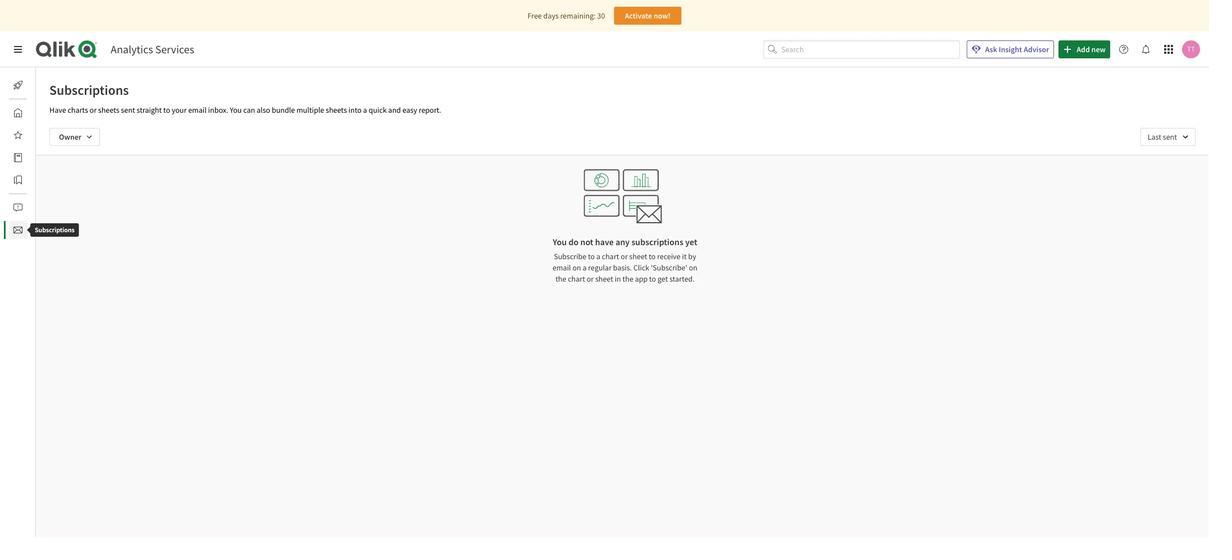 Task type: locate. For each thing, give the bounding box(es) containing it.
2 the from the left
[[623, 274, 634, 284]]

home
[[36, 108, 56, 118]]

remaining:
[[560, 11, 596, 21]]

also
[[257, 105, 270, 115]]

sheet down regular
[[595, 274, 613, 284]]

by
[[688, 252, 696, 262]]

getting started image
[[13, 81, 22, 90]]

1 vertical spatial email
[[553, 263, 571, 273]]

or
[[90, 105, 97, 115], [621, 252, 628, 262], [587, 274, 594, 284]]

on down by
[[689, 263, 698, 273]]

inbox.
[[208, 105, 228, 115]]

last
[[1148, 132, 1162, 142]]

1 vertical spatial sheet
[[595, 274, 613, 284]]

2 horizontal spatial a
[[597, 252, 601, 262]]

30
[[597, 11, 605, 21]]

have charts or sheets sent straight to your email inbox. you can also bundle multiple sheets into a quick and easy report.
[[49, 105, 441, 115]]

click
[[634, 263, 650, 273]]

days
[[544, 11, 559, 21]]

1 horizontal spatial you
[[553, 236, 567, 248]]

to down subscriptions
[[649, 252, 656, 262]]

advisor
[[1024, 44, 1049, 54]]

0 vertical spatial sheet
[[629, 252, 647, 262]]

owner button
[[49, 128, 100, 146]]

1 horizontal spatial email
[[553, 263, 571, 273]]

to up regular
[[588, 252, 595, 262]]

add
[[1077, 44, 1090, 54]]

basis.
[[613, 263, 632, 273]]

you left can
[[230, 105, 242, 115]]

alerts image
[[13, 203, 22, 212]]

sheets
[[98, 105, 119, 115], [326, 105, 347, 115]]

0 horizontal spatial chart
[[568, 274, 585, 284]]

you left do
[[553, 236, 567, 248]]

0 vertical spatial sent
[[121, 105, 135, 115]]

or down regular
[[587, 274, 594, 284]]

the down subscribe
[[556, 274, 566, 284]]

or up basis.
[[621, 252, 628, 262]]

subscriptions tooltip
[[22, 224, 87, 237]]

ask insight advisor
[[985, 44, 1049, 54]]

email right your in the left of the page
[[188, 105, 207, 115]]

or right the charts
[[90, 105, 97, 115]]

1 horizontal spatial the
[[623, 274, 634, 284]]

analytics
[[111, 42, 153, 56]]

1 horizontal spatial sent
[[1163, 132, 1177, 142]]

chart down subscribe
[[568, 274, 585, 284]]

Last sent field
[[1141, 128, 1196, 146]]

1 vertical spatial subscriptions
[[35, 226, 75, 235]]

sheets right the charts
[[98, 105, 119, 115]]

insight
[[999, 44, 1022, 54]]

email
[[188, 105, 207, 115], [553, 263, 571, 273]]

1 on from the left
[[573, 263, 581, 273]]

a right the into
[[363, 105, 367, 115]]

terry turtle image
[[1182, 40, 1200, 58]]

1 vertical spatial chart
[[568, 274, 585, 284]]

0 horizontal spatial sheets
[[98, 105, 119, 115]]

sent right last
[[1163, 132, 1177, 142]]

Search text field
[[782, 40, 960, 59]]

do
[[569, 236, 579, 248]]

the right in
[[623, 274, 634, 284]]

sheet up click
[[629, 252, 647, 262]]

0 vertical spatial a
[[363, 105, 367, 115]]

1 vertical spatial sent
[[1163, 132, 1177, 142]]

subscribe
[[554, 252, 587, 262]]

on
[[573, 263, 581, 273], [689, 263, 698, 273]]

1 horizontal spatial sheets
[[326, 105, 347, 115]]

services
[[155, 42, 194, 56]]

app
[[635, 274, 648, 284]]

receive
[[657, 252, 681, 262]]

activate now!
[[625, 11, 671, 21]]

the
[[556, 274, 566, 284], [623, 274, 634, 284]]

subscriptions inside subscriptions tooltip
[[35, 226, 75, 235]]

ask insight advisor button
[[967, 40, 1055, 58]]

0 horizontal spatial or
[[90, 105, 97, 115]]

subscriptions
[[49, 81, 129, 98], [35, 226, 75, 235]]

collections image
[[13, 176, 22, 185]]

to
[[163, 105, 170, 115], [588, 252, 595, 262], [649, 252, 656, 262], [649, 274, 656, 284]]

0 vertical spatial email
[[188, 105, 207, 115]]

a left regular
[[583, 263, 587, 273]]

0 horizontal spatial the
[[556, 274, 566, 284]]

a
[[363, 105, 367, 115], [597, 252, 601, 262], [583, 263, 587, 273]]

sent left the straight
[[121, 105, 135, 115]]

1 horizontal spatial chart
[[602, 252, 619, 262]]

home image
[[13, 108, 22, 117]]

1 sheets from the left
[[98, 105, 119, 115]]

your
[[172, 105, 187, 115]]

1 vertical spatial a
[[597, 252, 601, 262]]

0 horizontal spatial you
[[230, 105, 242, 115]]

email down subscribe
[[553, 263, 571, 273]]

sheet
[[629, 252, 647, 262], [595, 274, 613, 284]]

0 horizontal spatial on
[[573, 263, 581, 273]]

you do not have any subscriptions yet subscribe to a chart or sheet to receive it by email on a regular basis. click 'subscribe' on the chart or sheet in the app to get started.
[[553, 236, 698, 284]]

chart up regular
[[602, 252, 619, 262]]

new
[[1092, 44, 1106, 54]]

2 vertical spatial or
[[587, 274, 594, 284]]

home link
[[9, 104, 56, 122]]

2 vertical spatial a
[[583, 263, 587, 273]]

add new button
[[1059, 40, 1111, 58]]

chart
[[602, 252, 619, 262], [568, 274, 585, 284]]

to left get
[[649, 274, 656, 284]]

2 sheets from the left
[[326, 105, 347, 115]]

0 vertical spatial you
[[230, 105, 242, 115]]

sheets left the into
[[326, 105, 347, 115]]

1 horizontal spatial on
[[689, 263, 698, 273]]

free
[[528, 11, 542, 21]]

on down subscribe
[[573, 263, 581, 273]]

catalog
[[36, 153, 61, 163]]

and
[[388, 105, 401, 115]]

into
[[349, 105, 362, 115]]

now!
[[654, 11, 671, 21]]

1 vertical spatial you
[[553, 236, 567, 248]]

can
[[243, 105, 255, 115]]

1 the from the left
[[556, 274, 566, 284]]

0 horizontal spatial email
[[188, 105, 207, 115]]

sent
[[121, 105, 135, 115], [1163, 132, 1177, 142]]

you
[[230, 105, 242, 115], [553, 236, 567, 248]]

2 horizontal spatial or
[[621, 252, 628, 262]]

you inside you do not have any subscriptions yet subscribe to a chart or sheet to receive it by email on a regular basis. click 'subscribe' on the chart or sheet in the app to get started.
[[553, 236, 567, 248]]

1 horizontal spatial a
[[583, 263, 587, 273]]

a up regular
[[597, 252, 601, 262]]



Task type: vqa. For each thing, say whether or not it's contained in the screenshot.
ANALYTICS
yes



Task type: describe. For each thing, give the bounding box(es) containing it.
1 vertical spatial or
[[621, 252, 628, 262]]

1 horizontal spatial sheet
[[629, 252, 647, 262]]

get
[[658, 274, 668, 284]]

activate
[[625, 11, 652, 21]]

have
[[595, 236, 614, 248]]

activate now! link
[[614, 7, 682, 25]]

'subscribe'
[[651, 263, 688, 273]]

quick
[[369, 105, 387, 115]]

not
[[581, 236, 594, 248]]

catalog link
[[9, 149, 61, 167]]

email inside you do not have any subscriptions yet subscribe to a chart or sheet to receive it by email on a regular basis. click 'subscribe' on the chart or sheet in the app to get started.
[[553, 263, 571, 273]]

owner
[[59, 132, 81, 142]]

report.
[[419, 105, 441, 115]]

regular
[[588, 263, 612, 273]]

multiple
[[297, 105, 324, 115]]

easy
[[403, 105, 417, 115]]

charts
[[68, 105, 88, 115]]

yet
[[685, 236, 698, 248]]

open sidebar menu image
[[13, 45, 22, 54]]

analytics services
[[111, 42, 194, 56]]

1 horizontal spatial or
[[587, 274, 594, 284]]

0 vertical spatial or
[[90, 105, 97, 115]]

free days remaining: 30
[[528, 11, 605, 21]]

in
[[615, 274, 621, 284]]

have
[[49, 105, 66, 115]]

2 on from the left
[[689, 263, 698, 273]]

ask
[[985, 44, 998, 54]]

to left your in the left of the page
[[163, 105, 170, 115]]

analytics services element
[[111, 42, 194, 56]]

searchbar element
[[764, 40, 960, 59]]

sent inside last sent field
[[1163, 132, 1177, 142]]

straight
[[137, 105, 162, 115]]

0 vertical spatial subscriptions
[[49, 81, 129, 98]]

add new
[[1077, 44, 1106, 54]]

0 horizontal spatial a
[[363, 105, 367, 115]]

0 horizontal spatial sent
[[121, 105, 135, 115]]

navigation pane element
[[0, 72, 61, 244]]

0 horizontal spatial sheet
[[595, 274, 613, 284]]

it
[[682, 252, 687, 262]]

started.
[[670, 274, 695, 284]]

bundle
[[272, 105, 295, 115]]

0 vertical spatial chart
[[602, 252, 619, 262]]

filters region
[[36, 119, 1209, 155]]

last sent
[[1148, 132, 1177, 142]]

subscriptions
[[632, 236, 684, 248]]

any
[[616, 236, 630, 248]]



